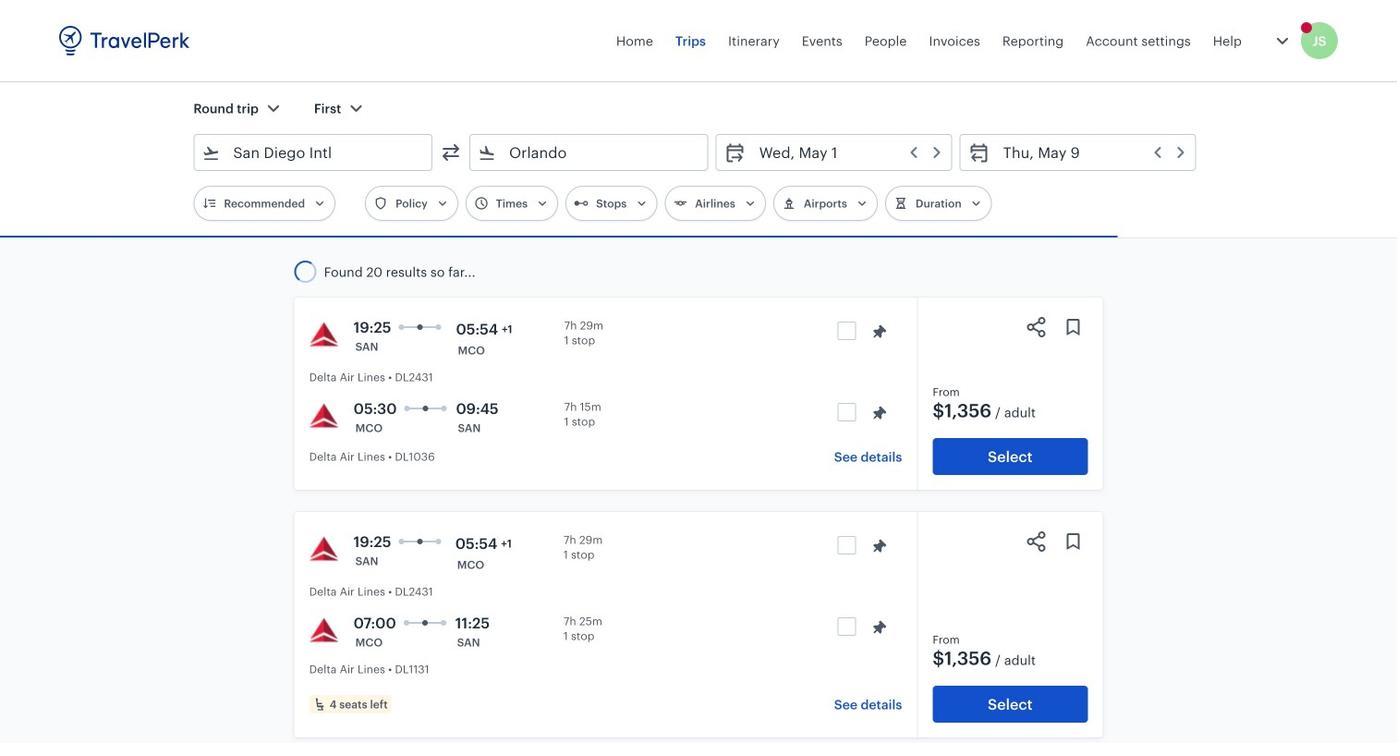 Task type: vqa. For each thing, say whether or not it's contained in the screenshot.
RETURN field
yes



Task type: describe. For each thing, give the bounding box(es) containing it.
delta air lines image
[[309, 616, 339, 645]]

1 delta air lines image from the top
[[309, 320, 339, 349]]

Return field
[[991, 138, 1188, 167]]



Task type: locate. For each thing, give the bounding box(es) containing it.
From search field
[[220, 138, 408, 167]]

Depart field
[[747, 138, 944, 167]]

1 vertical spatial delta air lines image
[[309, 401, 339, 431]]

2 vertical spatial delta air lines image
[[309, 534, 339, 564]]

0 vertical spatial delta air lines image
[[309, 320, 339, 349]]

To search field
[[496, 138, 684, 167]]

2 delta air lines image from the top
[[309, 401, 339, 431]]

3 delta air lines image from the top
[[309, 534, 339, 564]]

delta air lines image
[[309, 320, 339, 349], [309, 401, 339, 431], [309, 534, 339, 564]]



